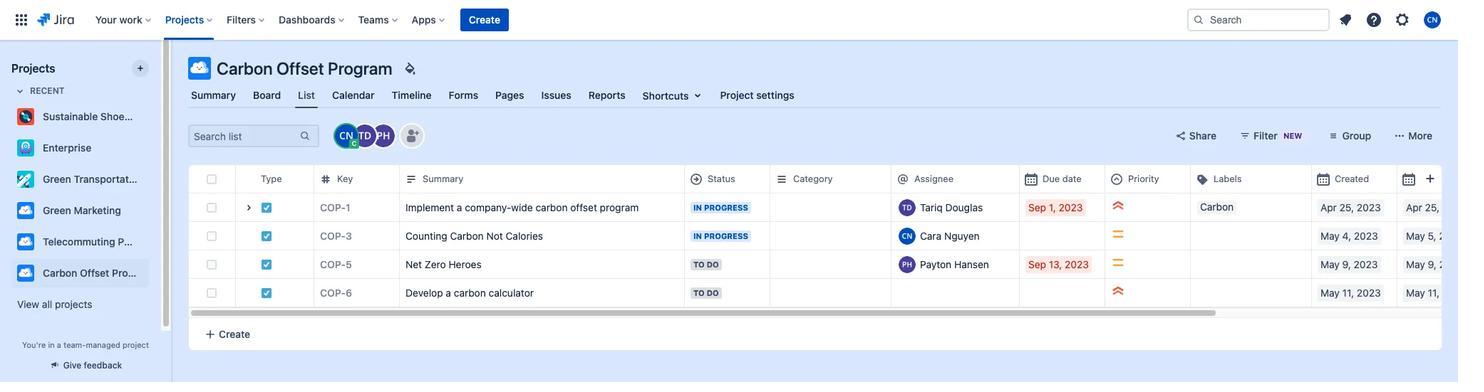 Task type: locate. For each thing, give the bounding box(es) containing it.
green inside green marketing link
[[43, 205, 71, 217]]

projects up sidebar navigation icon
[[165, 14, 204, 26]]

offset
[[276, 58, 324, 78], [80, 267, 109, 279]]

1 vertical spatial a
[[446, 287, 451, 299]]

Search list text field
[[190, 126, 298, 146]]

1 vertical spatial task image
[[261, 259, 272, 270]]

cop- down cop-3 link at the left bottom of page
[[320, 258, 346, 270]]

cop- for 6
[[320, 287, 346, 299]]

heroes
[[449, 258, 482, 270]]

1 vertical spatial program
[[112, 267, 152, 279]]

settings image
[[1394, 11, 1411, 29]]

in progress
[[693, 203, 748, 212], [693, 231, 748, 241]]

table
[[189, 165, 1458, 319]]

notifications image
[[1337, 11, 1354, 29]]

1 vertical spatial create button
[[189, 319, 1442, 351]]

row containing cop-3
[[189, 222, 1458, 251]]

add to starred image for sustainable shoes initiative
[[145, 108, 162, 125]]

more button
[[1386, 125, 1441, 148]]

cop- down cop-5 link
[[320, 287, 346, 299]]

tab list
[[180, 83, 1450, 108]]

board link
[[250, 83, 284, 108]]

1 row from the top
[[189, 165, 1458, 194]]

1 vertical spatial in progress
[[693, 231, 748, 241]]

1 add to starred image from the top
[[145, 140, 162, 157]]

initiative
[[132, 110, 172, 123]]

6
[[346, 287, 352, 299]]

cop-3 link
[[320, 229, 352, 243]]

open image
[[240, 200, 257, 217]]

timeline link
[[389, 83, 434, 108]]

in for counting carbon not calories
[[693, 231, 702, 241]]

add to starred image right the shoes
[[145, 108, 162, 125]]

green inside green transportation link
[[43, 173, 71, 185]]

1 in from the top
[[693, 203, 702, 212]]

1 vertical spatial in
[[693, 231, 702, 241]]

5 row from the top
[[189, 279, 1458, 308]]

1 vertical spatial add to starred image
[[145, 202, 162, 219]]

to
[[693, 260, 705, 269], [693, 288, 705, 298]]

green marketing link
[[11, 197, 143, 225]]

2 row from the top
[[189, 193, 1458, 222]]

to for develop a carbon calculator
[[693, 288, 705, 298]]

0 vertical spatial in
[[693, 203, 702, 212]]

board
[[253, 89, 281, 101]]

5
[[346, 258, 352, 270]]

2 to from the top
[[693, 288, 705, 298]]

Search field
[[1187, 9, 1330, 31]]

apps
[[412, 14, 436, 26]]

2 add to starred image from the top
[[145, 202, 162, 219]]

carbon down heroes
[[454, 287, 486, 299]]

projects
[[55, 299, 92, 311]]

1 vertical spatial carbon offset program
[[43, 267, 152, 279]]

0 vertical spatial task image
[[261, 231, 272, 242]]

you're in a team-managed project
[[22, 341, 149, 350]]

1 vertical spatial summary
[[423, 173, 463, 185]]

1 horizontal spatial offset
[[276, 58, 324, 78]]

2 horizontal spatial a
[[457, 201, 462, 213]]

status
[[708, 173, 735, 185]]

carbon offset program down telecommuting policy
[[43, 267, 152, 279]]

1 horizontal spatial projects
[[165, 14, 204, 26]]

implement
[[405, 201, 454, 213]]

1 vertical spatial progress
[[704, 231, 748, 241]]

cell
[[235, 194, 314, 222]]

enterprise link
[[11, 134, 143, 162]]

1 do from the top
[[707, 260, 719, 269]]

cop- for 5
[[320, 258, 346, 270]]

banner
[[0, 0, 1458, 40]]

1 cop- from the top
[[320, 201, 346, 213]]

telecommuting
[[43, 236, 115, 248]]

0 vertical spatial do
[[707, 260, 719, 269]]

row containing type
[[189, 165, 1458, 194]]

category
[[793, 173, 833, 185]]

to do for net zero heroes
[[693, 260, 719, 269]]

net
[[405, 258, 422, 270]]

0 horizontal spatial offset
[[80, 267, 109, 279]]

1 vertical spatial create
[[219, 328, 250, 340]]

offset down telecommuting policy
[[80, 267, 109, 279]]

projects
[[165, 14, 204, 26], [11, 62, 55, 75]]

carbon up board at the top
[[217, 58, 273, 78]]

program up calendar
[[328, 58, 392, 78]]

3 cop- from the top
[[320, 258, 346, 270]]

green transportation
[[43, 173, 143, 185]]

2 add to starred image from the top
[[145, 171, 162, 188]]

green for green marketing
[[43, 205, 71, 217]]

summary
[[191, 89, 236, 101], [423, 173, 463, 185]]

1 vertical spatial to
[[693, 288, 705, 298]]

0 vertical spatial summary
[[191, 89, 236, 101]]

a right in
[[57, 341, 61, 350]]

1 task image from the top
[[261, 231, 272, 242]]

tab list containing list
[[180, 83, 1450, 108]]

4 cop- from the top
[[320, 287, 346, 299]]

3 task image from the top
[[261, 288, 272, 299]]

1 green from the top
[[43, 173, 71, 185]]

0 horizontal spatial carbon
[[454, 287, 486, 299]]

a right develop
[[446, 287, 451, 299]]

1 to from the top
[[693, 260, 705, 269]]

managed
[[86, 341, 120, 350]]

search image
[[1193, 14, 1204, 26]]

1 in progress from the top
[[693, 203, 748, 212]]

1 vertical spatial to do
[[693, 288, 719, 298]]

task image for cop-5
[[261, 259, 272, 270]]

0 vertical spatial create button
[[460, 9, 509, 31]]

marketing
[[74, 205, 121, 217]]

cell inside row
[[235, 194, 314, 222]]

2 do from the top
[[707, 288, 719, 298]]

assignee
[[914, 173, 954, 185]]

pages link
[[493, 83, 527, 108]]

0 horizontal spatial summary
[[191, 89, 236, 101]]

add to starred image
[[145, 140, 162, 157], [145, 171, 162, 188], [145, 234, 162, 251], [145, 265, 162, 282]]

2 green from the top
[[43, 205, 71, 217]]

shortcuts
[[643, 89, 689, 102]]

3 add to starred image from the top
[[145, 234, 162, 251]]

calories
[[506, 230, 543, 242]]

payton hansen
[[920, 258, 989, 270]]

row
[[189, 165, 1458, 194], [189, 193, 1458, 222], [189, 222, 1458, 251], [189, 250, 1458, 279], [189, 279, 1458, 308]]

1 vertical spatial offset
[[80, 267, 109, 279]]

table containing carbon
[[189, 165, 1458, 319]]

1 vertical spatial carbon
[[454, 287, 486, 299]]

set background color image
[[401, 60, 418, 77]]

create
[[469, 14, 500, 26], [219, 328, 250, 340]]

0 vertical spatial a
[[457, 201, 462, 213]]

tariq douglas
[[920, 201, 983, 213]]

cop-6 link
[[320, 286, 352, 300]]

updated
[[1420, 173, 1457, 185]]

cop-3
[[320, 230, 352, 242]]

transportation
[[74, 173, 143, 185]]

hansen
[[954, 258, 989, 270]]

a
[[457, 201, 462, 213], [446, 287, 451, 299], [57, 341, 61, 350]]

a for company-
[[457, 201, 462, 213]]

cop- for 1
[[320, 201, 346, 213]]

enterprise
[[43, 142, 91, 154]]

projects button
[[161, 9, 218, 31]]

jira image
[[37, 11, 74, 29], [37, 11, 74, 29]]

payton hansen image
[[372, 125, 395, 148]]

add to starred image for green marketing
[[145, 202, 162, 219]]

green
[[43, 173, 71, 185], [43, 205, 71, 217]]

1 to do from the top
[[693, 260, 719, 269]]

1 vertical spatial do
[[707, 288, 719, 298]]

view all projects link
[[11, 292, 149, 318]]

2 progress from the top
[[704, 231, 748, 241]]

0 vertical spatial green
[[43, 173, 71, 185]]

calendar
[[332, 89, 375, 101]]

1 add to starred image from the top
[[145, 108, 162, 125]]

program
[[328, 58, 392, 78], [112, 267, 152, 279]]

1 progress from the top
[[704, 203, 748, 212]]

cop-1
[[320, 201, 350, 213]]

0 vertical spatial to
[[693, 260, 705, 269]]

0 horizontal spatial projects
[[11, 62, 55, 75]]

carbon offset program up the list
[[217, 58, 392, 78]]

0 vertical spatial projects
[[165, 14, 204, 26]]

a left company-
[[457, 201, 462, 213]]

task image
[[261, 231, 272, 242], [261, 259, 272, 270], [261, 288, 272, 299]]

group
[[1342, 130, 1371, 142]]

green down enterprise
[[43, 173, 71, 185]]

priority
[[1128, 173, 1159, 185]]

add to starred image
[[145, 108, 162, 125], [145, 202, 162, 219]]

add to starred image up policy
[[145, 202, 162, 219]]

1
[[346, 201, 350, 213]]

0 vertical spatial to do
[[693, 260, 719, 269]]

projects up recent
[[11, 62, 55, 75]]

program down policy
[[112, 267, 152, 279]]

2 vertical spatial task image
[[261, 288, 272, 299]]

policy
[[118, 236, 146, 248]]

share
[[1189, 130, 1217, 142]]

cop- up cop-3
[[320, 201, 346, 213]]

1 horizontal spatial a
[[446, 287, 451, 299]]

2 cop- from the top
[[320, 230, 346, 242]]

cop- down cop-1 link
[[320, 230, 346, 242]]

4 add to starred image from the top
[[145, 265, 162, 282]]

1 horizontal spatial carbon offset program
[[217, 58, 392, 78]]

1 vertical spatial projects
[[11, 62, 55, 75]]

2 task image from the top
[[261, 259, 272, 270]]

create button inside primary element
[[460, 9, 509, 31]]

feedback
[[84, 361, 122, 371]]

progress
[[704, 203, 748, 212], [704, 231, 748, 241]]

view all projects
[[17, 299, 92, 311]]

1 horizontal spatial create
[[469, 14, 500, 26]]

program
[[600, 201, 639, 213]]

recent
[[30, 86, 65, 96]]

date
[[1062, 173, 1082, 185]]

2 in progress from the top
[[693, 231, 748, 241]]

summary up implement
[[423, 173, 463, 185]]

calculator
[[489, 287, 534, 299]]

give feedback
[[63, 361, 122, 371]]

teams
[[358, 14, 389, 26]]

shoes
[[100, 110, 130, 123]]

cara nguyen
[[920, 230, 980, 242]]

0 vertical spatial add to starred image
[[145, 108, 162, 125]]

1 horizontal spatial summary
[[423, 173, 463, 185]]

4 row from the top
[[189, 250, 1458, 279]]

carbon
[[536, 201, 568, 213], [454, 287, 486, 299]]

add to starred image for green transportation
[[145, 171, 162, 188]]

forms link
[[446, 83, 481, 108]]

in
[[48, 341, 55, 350]]

carbon right the wide
[[536, 201, 568, 213]]

tariq douglas image
[[353, 125, 376, 148]]

0 horizontal spatial program
[[112, 267, 152, 279]]

sidebar navigation image
[[155, 57, 187, 86]]

to do for develop a carbon calculator
[[693, 288, 719, 298]]

0 vertical spatial create
[[469, 14, 500, 26]]

1 vertical spatial green
[[43, 205, 71, 217]]

0 vertical spatial carbon offset program
[[217, 58, 392, 78]]

0 vertical spatial carbon
[[536, 201, 568, 213]]

2 to do from the top
[[693, 288, 719, 298]]

tariq
[[920, 201, 943, 213]]

3 row from the top
[[189, 222, 1458, 251]]

0 vertical spatial progress
[[704, 203, 748, 212]]

0 vertical spatial offset
[[276, 58, 324, 78]]

0 vertical spatial in progress
[[693, 203, 748, 212]]

green down green transportation link at the left of page
[[43, 205, 71, 217]]

summary up search list text box
[[191, 89, 236, 101]]

2 in from the top
[[693, 231, 702, 241]]

give
[[63, 361, 81, 371]]

do
[[707, 260, 719, 269], [707, 288, 719, 298]]

0 vertical spatial program
[[328, 58, 392, 78]]

offset up the list
[[276, 58, 324, 78]]

add to starred image for enterprise
[[145, 140, 162, 157]]

0 horizontal spatial a
[[57, 341, 61, 350]]

cop- for 3
[[320, 230, 346, 242]]



Task type: vqa. For each thing, say whether or not it's contained in the screenshot.
You're
yes



Task type: describe. For each thing, give the bounding box(es) containing it.
cop-6
[[320, 287, 352, 299]]

created
[[1335, 173, 1369, 185]]

timeline
[[392, 89, 432, 101]]

wide
[[511, 201, 533, 213]]

carbon down labels
[[1200, 201, 1234, 213]]

create inside primary element
[[469, 14, 500, 26]]

cop-5
[[320, 258, 352, 270]]

row containing cop-5
[[189, 250, 1458, 279]]

0 horizontal spatial carbon offset program
[[43, 267, 152, 279]]

share button
[[1166, 125, 1225, 148]]

project
[[123, 341, 149, 350]]

sustainable shoes initiative link
[[11, 103, 172, 131]]

to for net zero heroes
[[693, 260, 705, 269]]

issues link
[[538, 83, 574, 108]]

pages
[[495, 89, 524, 101]]

a for carbon
[[446, 287, 451, 299]]

row containing cop-6
[[189, 279, 1458, 308]]

task image for cop-6
[[261, 288, 272, 299]]

telecommuting policy
[[43, 236, 146, 248]]

give feedback button
[[40, 354, 131, 378]]

banner containing your work
[[0, 0, 1458, 40]]

in for implement a company-wide carbon offset program
[[693, 203, 702, 212]]

work
[[119, 14, 142, 26]]

develop a carbon calculator
[[405, 287, 534, 299]]

zero
[[425, 258, 446, 270]]

your work
[[95, 14, 142, 26]]

do for net zero heroes
[[707, 260, 719, 269]]

task image
[[261, 202, 272, 213]]

list
[[298, 89, 315, 101]]

due
[[1043, 173, 1060, 185]]

green for green transportation
[[43, 173, 71, 185]]

filters
[[227, 14, 256, 26]]

cara
[[920, 230, 942, 242]]

carbon offset program link
[[11, 259, 152, 288]]

not
[[486, 230, 503, 242]]

create project image
[[135, 63, 146, 74]]

do for develop a carbon calculator
[[707, 288, 719, 298]]

project
[[720, 89, 754, 101]]

labels
[[1214, 173, 1242, 185]]

issues
[[541, 89, 571, 101]]

you're
[[22, 341, 46, 350]]

forms
[[449, 89, 478, 101]]

cop-1 link
[[320, 201, 350, 215]]

in progress for counting carbon not calories
[[693, 231, 748, 241]]

cara nguyen image
[[335, 125, 358, 148]]

shortcuts button
[[640, 83, 709, 108]]

douglas
[[945, 201, 983, 213]]

in progress for implement a company-wide carbon offset program
[[693, 203, 748, 212]]

view
[[17, 299, 39, 311]]

add to starred image for carbon offset program
[[145, 265, 162, 282]]

1 horizontal spatial program
[[328, 58, 392, 78]]

add people image
[[403, 128, 420, 145]]

projects inside dropdown button
[[165, 14, 204, 26]]

counting carbon not calories
[[405, 230, 543, 242]]

filters button
[[222, 9, 270, 31]]

reports link
[[586, 83, 628, 108]]

add to starred image for telecommuting policy
[[145, 234, 162, 251]]

sustainable shoes initiative
[[43, 110, 172, 123]]

3
[[346, 230, 352, 242]]

filter new
[[1254, 130, 1302, 142]]

summary inside row
[[423, 173, 463, 185]]

type
[[261, 173, 282, 185]]

2 vertical spatial a
[[57, 341, 61, 350]]

green transportation link
[[11, 165, 143, 194]]

dashboards
[[279, 14, 335, 26]]

1 horizontal spatial carbon
[[536, 201, 568, 213]]

more
[[1408, 130, 1432, 142]]

telecommuting policy link
[[11, 228, 146, 257]]

carbon up 'view all projects'
[[43, 267, 77, 279]]

row containing carbon
[[189, 193, 1458, 222]]

key
[[337, 173, 353, 185]]

primary element
[[9, 0, 1187, 40]]

collapse recent projects image
[[11, 83, 29, 100]]

apps button
[[407, 9, 450, 31]]

calendar link
[[329, 83, 377, 108]]

appswitcher icon image
[[13, 11, 30, 29]]

your work button
[[91, 9, 157, 31]]

project settings link
[[717, 83, 797, 108]]

nguyen
[[944, 230, 980, 242]]

team-
[[64, 341, 86, 350]]

help image
[[1365, 11, 1383, 29]]

develop
[[405, 287, 443, 299]]

counting
[[405, 230, 447, 242]]

due date
[[1043, 173, 1082, 185]]

green marketing
[[43, 205, 121, 217]]

progress for counting carbon not calories
[[704, 231, 748, 241]]

cop-5 link
[[320, 258, 352, 272]]

payton
[[920, 258, 952, 270]]

task image for cop-3
[[261, 231, 272, 242]]

0 horizontal spatial create
[[219, 328, 250, 340]]

your profile and settings image
[[1424, 11, 1441, 29]]

progress for implement a company-wide carbon offset program
[[704, 203, 748, 212]]

filter
[[1254, 130, 1278, 142]]

implement a company-wide carbon offset program
[[405, 201, 639, 213]]

project settings
[[720, 89, 794, 101]]

teams button
[[354, 9, 403, 31]]

carbon left not
[[450, 230, 484, 242]]

settings
[[756, 89, 794, 101]]

offset
[[570, 201, 597, 213]]

summary inside tab list
[[191, 89, 236, 101]]

all
[[42, 299, 52, 311]]



